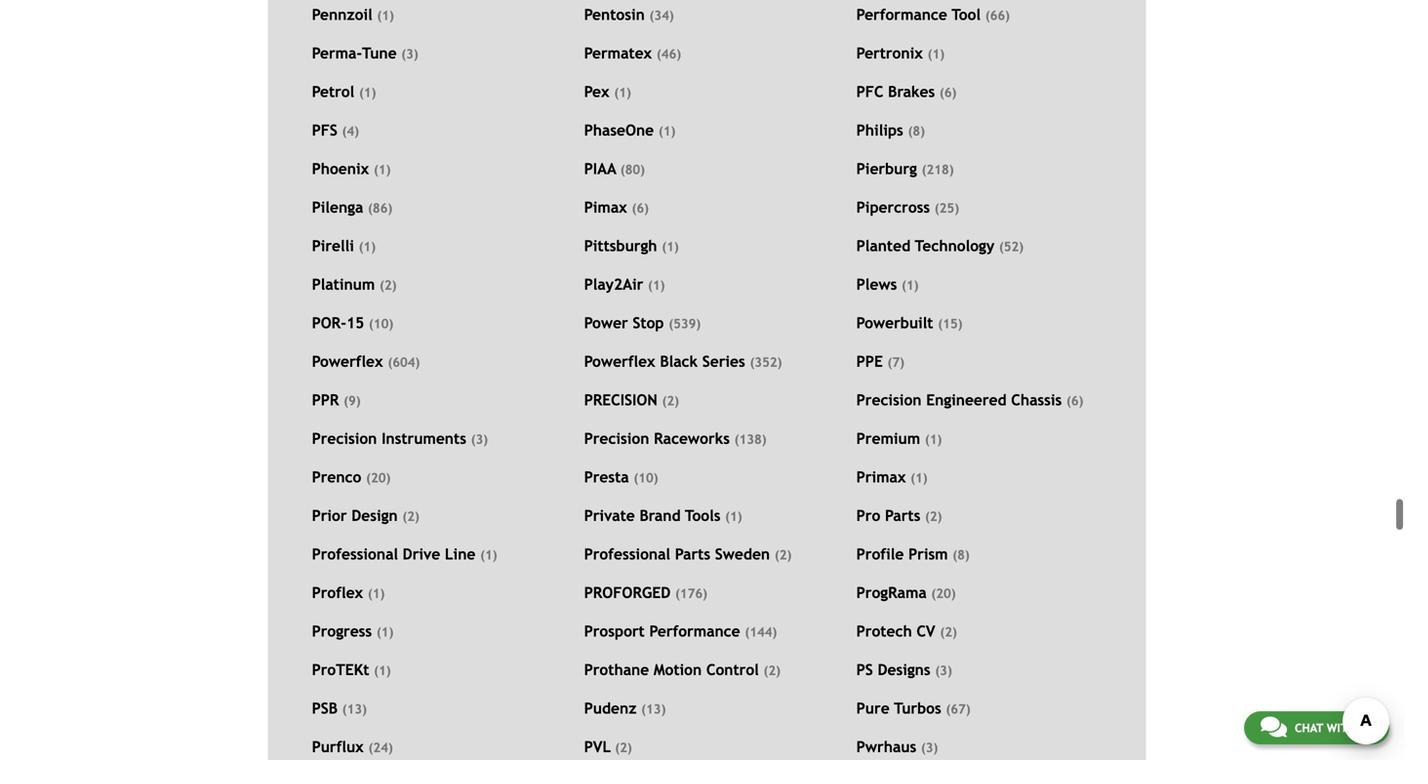 Task type: describe. For each thing, give the bounding box(es) containing it.
us
[[1360, 721, 1374, 735]]

pentosin
[[584, 6, 645, 24]]

(176)
[[676, 586, 708, 601]]

line
[[445, 546, 476, 563]]

performance tool (66)
[[857, 6, 1010, 24]]

ppr (9)
[[312, 392, 361, 409]]

(1) for play2air
[[648, 278, 665, 293]]

power stop (539)
[[584, 314, 701, 332]]

(46)
[[657, 46, 682, 62]]

profile
[[857, 546, 904, 563]]

piaa
[[584, 160, 616, 178]]

(6) inside pfc brakes (6)
[[940, 85, 957, 100]]

protekt
[[312, 662, 369, 679]]

chat
[[1295, 721, 1324, 735]]

(67)
[[946, 702, 971, 717]]

precision for precision instruments
[[312, 430, 377, 448]]

(3) for perma-tune
[[402, 46, 419, 62]]

pvl (2)
[[584, 739, 632, 756]]

phoenix (1)
[[312, 160, 391, 178]]

powerflex (604)
[[312, 353, 420, 371]]

(2) inside 'pvl (2)'
[[615, 741, 632, 756]]

private
[[584, 507, 635, 525]]

raceworks
[[654, 430, 730, 448]]

(24)
[[369, 741, 393, 756]]

turbos
[[894, 700, 942, 718]]

(1) for phoenix
[[374, 162, 391, 177]]

pex (1)
[[584, 83, 631, 101]]

(539)
[[669, 316, 701, 332]]

psb
[[312, 700, 338, 718]]

(2) inside pro parts (2)
[[926, 509, 943, 524]]

(3) for ps designs
[[936, 663, 953, 679]]

(1) for premium
[[925, 432, 942, 447]]

(34)
[[650, 8, 674, 23]]

primax (1)
[[857, 469, 928, 486]]

por-15 (10)
[[312, 314, 394, 332]]

permatex
[[584, 45, 652, 62]]

(1) for plews
[[902, 278, 919, 293]]

programa
[[857, 584, 927, 602]]

(2) inside precision (2)
[[662, 394, 679, 409]]

pilenga
[[312, 199, 363, 216]]

powerflex for powerflex black series
[[584, 353, 656, 371]]

pennzoil (1)
[[312, 6, 394, 24]]

(8) inside philips (8)
[[908, 124, 925, 139]]

phoenix
[[312, 160, 369, 178]]

planted
[[857, 237, 911, 255]]

protech cv (2)
[[857, 623, 958, 641]]

(52)
[[1000, 239, 1024, 254]]

primax
[[857, 469, 906, 486]]

pittsburgh (1)
[[584, 237, 679, 255]]

(6) inside pimax (6)
[[632, 201, 649, 216]]

chat with us
[[1295, 721, 1374, 735]]

plews (1)
[[857, 276, 919, 293]]

presta
[[584, 469, 629, 486]]

15
[[347, 314, 364, 332]]

(1) for pirelli
[[359, 239, 376, 254]]

pudenz (13)
[[584, 700, 666, 718]]

perma-
[[312, 45, 362, 62]]

precision raceworks (138)
[[584, 430, 767, 448]]

(1) for petrol
[[359, 85, 376, 100]]

prosport performance (144)
[[584, 623, 777, 641]]

prenco
[[312, 469, 362, 486]]

chassis
[[1012, 392, 1062, 409]]

(20) for programa
[[932, 586, 956, 601]]

(86)
[[368, 201, 393, 216]]

ps designs (3)
[[857, 662, 953, 679]]

(25)
[[935, 201, 960, 216]]

pittsburgh
[[584, 237, 658, 255]]

parts for sweden
[[675, 546, 711, 563]]

(15)
[[938, 316, 963, 332]]

pfc brakes (6)
[[857, 83, 957, 101]]

technology
[[915, 237, 995, 255]]

(13) for pudenz
[[642, 702, 666, 717]]

pirelli (1)
[[312, 237, 376, 255]]

chat with us link
[[1245, 712, 1390, 745]]

pro
[[857, 507, 881, 525]]

pfc
[[857, 83, 884, 101]]

precision (2)
[[584, 392, 679, 409]]

phaseone
[[584, 122, 654, 139]]

(352)
[[750, 355, 782, 370]]

parts for (2)
[[885, 507, 921, 525]]

powerbuilt (15)
[[857, 314, 963, 332]]

brakes
[[889, 83, 935, 101]]

precision
[[584, 392, 658, 409]]

pierburg
[[857, 160, 918, 178]]

psb (13)
[[312, 700, 367, 718]]

powerflex for powerflex
[[312, 353, 383, 371]]

professional for professional drive line
[[312, 546, 398, 563]]

series
[[703, 353, 746, 371]]

purflux
[[312, 739, 364, 756]]

precision engineered chassis (6)
[[857, 392, 1084, 409]]



Task type: locate. For each thing, give the bounding box(es) containing it.
prenco (20)
[[312, 469, 391, 486]]

(2) right pvl
[[615, 741, 632, 756]]

brand
[[640, 507, 681, 525]]

(1) right premium
[[925, 432, 942, 447]]

(8) inside profile prism (8)
[[953, 548, 970, 563]]

(1) inside pirelli (1)
[[359, 239, 376, 254]]

(4)
[[342, 124, 359, 139]]

(1) inside professional drive line (1)
[[480, 548, 497, 563]]

premium
[[857, 430, 921, 448]]

(1) right proflex
[[368, 586, 385, 601]]

(3) down turbos
[[921, 741, 939, 756]]

(2) up 'precision raceworks (138)'
[[662, 394, 679, 409]]

(2) inside platinum (2)
[[380, 278, 397, 293]]

2 horizontal spatial precision
[[857, 392, 922, 409]]

(7)
[[888, 355, 905, 370]]

(2) inside professional parts sweden (2)
[[775, 548, 792, 563]]

(6) right the chassis
[[1067, 394, 1084, 409]]

1 horizontal spatial (8)
[[953, 548, 970, 563]]

professional parts sweden (2)
[[584, 546, 792, 563]]

philips (8)
[[857, 122, 925, 139]]

design
[[352, 507, 398, 525]]

(1) right plews
[[902, 278, 919, 293]]

(10) right "presta"
[[634, 471, 659, 486]]

cv
[[917, 623, 936, 641]]

ppe (7)
[[857, 353, 905, 371]]

precision for precision raceworks
[[584, 430, 650, 448]]

petrol
[[312, 83, 355, 101]]

drive
[[403, 546, 441, 563]]

(13) for psb
[[342, 702, 367, 717]]

proflex (1)
[[312, 584, 385, 602]]

(10) right 15
[[369, 316, 394, 332]]

(1) inside phaseone (1)
[[659, 124, 676, 139]]

powerflex down por-15 (10)
[[312, 353, 383, 371]]

(2) inside prothane motion control (2)
[[764, 663, 781, 679]]

prothane motion control (2)
[[584, 662, 781, 679]]

professional for professional parts sweden
[[584, 546, 671, 563]]

(20) inside prenco (20)
[[366, 471, 391, 486]]

(20) up cv on the bottom
[[932, 586, 956, 601]]

0 vertical spatial (10)
[[369, 316, 394, 332]]

progress (1)
[[312, 623, 394, 641]]

(1) inside 'pennzoil (1)'
[[377, 8, 394, 23]]

0 vertical spatial (20)
[[366, 471, 391, 486]]

0 horizontal spatial (8)
[[908, 124, 925, 139]]

professional up proforged
[[584, 546, 671, 563]]

pure
[[857, 700, 890, 718]]

prior
[[312, 507, 347, 525]]

philips
[[857, 122, 904, 139]]

(1) for phaseone
[[659, 124, 676, 139]]

0 vertical spatial (6)
[[940, 85, 957, 100]]

1 (13) from the left
[[342, 702, 367, 717]]

pfs (4)
[[312, 122, 359, 139]]

(1) inside premium (1)
[[925, 432, 942, 447]]

engineered
[[927, 392, 1007, 409]]

(1) for pennzoil
[[377, 8, 394, 23]]

designs
[[878, 662, 931, 679]]

(3) right "instruments"
[[471, 432, 488, 447]]

(20) inside programa (20)
[[932, 586, 956, 601]]

pfs
[[312, 122, 338, 139]]

(1) inside play2air (1)
[[648, 278, 665, 293]]

1 powerflex from the left
[[312, 353, 383, 371]]

pertronix (1)
[[857, 45, 945, 62]]

0 horizontal spatial performance
[[650, 623, 741, 641]]

motion
[[654, 662, 702, 679]]

parts up (176)
[[675, 546, 711, 563]]

piaa (80)
[[584, 160, 645, 178]]

(3) right designs
[[936, 663, 953, 679]]

pimax (6)
[[584, 199, 649, 216]]

1 vertical spatial (10)
[[634, 471, 659, 486]]

(2) inside the prior design (2)
[[403, 509, 420, 524]]

(3) right tune
[[402, 46, 419, 62]]

powerflex up precision
[[584, 353, 656, 371]]

1 horizontal spatial (13)
[[642, 702, 666, 717]]

proflex
[[312, 584, 363, 602]]

pirelli
[[312, 237, 354, 255]]

stop
[[633, 314, 664, 332]]

0 vertical spatial (8)
[[908, 124, 925, 139]]

(2) right control on the bottom right of the page
[[764, 663, 781, 679]]

black
[[660, 353, 698, 371]]

(1) inside pex (1)
[[614, 85, 631, 100]]

precision instruments (3)
[[312, 430, 488, 448]]

(1) for proflex
[[368, 586, 385, 601]]

0 horizontal spatial professional
[[312, 546, 398, 563]]

(80)
[[621, 162, 645, 177]]

ps
[[857, 662, 874, 679]]

0 vertical spatial parts
[[885, 507, 921, 525]]

1 vertical spatial parts
[[675, 546, 711, 563]]

1 horizontal spatial performance
[[857, 6, 948, 24]]

parts
[[885, 507, 921, 525], [675, 546, 711, 563]]

prism
[[909, 546, 949, 563]]

(1) right primax
[[911, 471, 928, 486]]

(2) right platinum in the top left of the page
[[380, 278, 397, 293]]

precision for precision engineered chassis
[[857, 392, 922, 409]]

(6) inside precision engineered chassis (6)
[[1067, 394, 1084, 409]]

(1) for protekt
[[374, 663, 391, 679]]

programa (20)
[[857, 584, 956, 602]]

pennzoil
[[312, 6, 373, 24]]

precision down precision
[[584, 430, 650, 448]]

powerflex black series (352)
[[584, 353, 782, 371]]

private brand tools (1)
[[584, 507, 743, 525]]

(3) inside ps designs (3)
[[936, 663, 953, 679]]

(1) inside protekt (1)
[[374, 663, 391, 679]]

(1) up tune
[[377, 8, 394, 23]]

pipercross (25)
[[857, 199, 960, 216]]

(1) inside plews (1)
[[902, 278, 919, 293]]

(3) for precision instruments
[[471, 432, 488, 447]]

1 horizontal spatial precision
[[584, 430, 650, 448]]

1 horizontal spatial (10)
[[634, 471, 659, 486]]

(1) right progress at the left bottom of page
[[377, 625, 394, 640]]

(3) inside pwrhaus (3)
[[921, 741, 939, 756]]

(13) right pudenz
[[642, 702, 666, 717]]

pimax
[[584, 199, 628, 216]]

(2) up prism
[[926, 509, 943, 524]]

(13) inside pudenz (13)
[[642, 702, 666, 717]]

(1) for pex
[[614, 85, 631, 100]]

2 horizontal spatial (6)
[[1067, 394, 1084, 409]]

(144)
[[745, 625, 777, 640]]

(2) right cv on the bottom
[[940, 625, 958, 640]]

tool
[[952, 6, 981, 24]]

control
[[707, 662, 759, 679]]

presta (10)
[[584, 469, 659, 486]]

1 vertical spatial performance
[[650, 623, 741, 641]]

(1) right phaseone
[[659, 124, 676, 139]]

(1) inside petrol (1)
[[359, 85, 376, 100]]

pex
[[584, 83, 610, 101]]

professional up proflex (1)
[[312, 546, 398, 563]]

2 vertical spatial (6)
[[1067, 394, 1084, 409]]

(3) inside the perma-tune (3)
[[402, 46, 419, 62]]

2 (13) from the left
[[642, 702, 666, 717]]

(1) right "tools"
[[726, 509, 743, 524]]

precision down (9)
[[312, 430, 377, 448]]

parts right pro
[[885, 507, 921, 525]]

(1) right pirelli
[[359, 239, 376, 254]]

2 powerflex from the left
[[584, 353, 656, 371]]

(1) right 'line'
[[480, 548, 497, 563]]

0 horizontal spatial (6)
[[632, 201, 649, 216]]

0 horizontal spatial precision
[[312, 430, 377, 448]]

(1) right pittsburgh
[[662, 239, 679, 254]]

perma-tune (3)
[[312, 45, 419, 62]]

(1) down performance tool (66)
[[928, 46, 945, 62]]

0 horizontal spatial parts
[[675, 546, 711, 563]]

(1) right pex
[[614, 85, 631, 100]]

1 vertical spatial (6)
[[632, 201, 649, 216]]

(1) inside pertronix (1)
[[928, 46, 945, 62]]

(1) right petrol
[[359, 85, 376, 100]]

1 horizontal spatial powerflex
[[584, 353, 656, 371]]

petrol (1)
[[312, 83, 376, 101]]

professional
[[312, 546, 398, 563], [584, 546, 671, 563]]

proforged
[[584, 584, 671, 602]]

1 horizontal spatial (20)
[[932, 586, 956, 601]]

precision down (7) on the top of page
[[857, 392, 922, 409]]

pure turbos (67)
[[857, 700, 971, 718]]

0 vertical spatial performance
[[857, 6, 948, 24]]

(6) right brakes
[[940, 85, 957, 100]]

(1) up (86)
[[374, 162, 391, 177]]

planted technology (52)
[[857, 237, 1024, 255]]

ppr
[[312, 392, 339, 409]]

premium (1)
[[857, 430, 942, 448]]

1 vertical spatial (20)
[[932, 586, 956, 601]]

por-
[[312, 314, 347, 332]]

pro parts (2)
[[857, 507, 943, 525]]

(1) for pittsburgh
[[662, 239, 679, 254]]

performance up pertronix (1)
[[857, 6, 948, 24]]

plews
[[857, 276, 898, 293]]

0 horizontal spatial (10)
[[369, 316, 394, 332]]

ppe
[[857, 353, 883, 371]]

(1) for progress
[[377, 625, 394, 640]]

(1) up stop
[[648, 278, 665, 293]]

(1) inside private brand tools (1)
[[726, 509, 743, 524]]

1 horizontal spatial (6)
[[940, 85, 957, 100]]

performance down (176)
[[650, 623, 741, 641]]

(1) inside primax (1)
[[911, 471, 928, 486]]

(2) right the design
[[403, 509, 420, 524]]

(604)
[[388, 355, 420, 370]]

(1) for pertronix
[[928, 46, 945, 62]]

comments image
[[1261, 716, 1288, 739]]

1 horizontal spatial parts
[[885, 507, 921, 525]]

1 horizontal spatial professional
[[584, 546, 671, 563]]

(13) inside psb (13)
[[342, 702, 367, 717]]

(10) inside por-15 (10)
[[369, 316, 394, 332]]

power
[[584, 314, 628, 332]]

(3) inside the "precision instruments (3)"
[[471, 432, 488, 447]]

(218)
[[922, 162, 954, 177]]

powerflex
[[312, 353, 383, 371], [584, 353, 656, 371]]

1 professional from the left
[[312, 546, 398, 563]]

(20) for prenco
[[366, 471, 391, 486]]

2 professional from the left
[[584, 546, 671, 563]]

(10) inside presta (10)
[[634, 471, 659, 486]]

(1) inside proflex (1)
[[368, 586, 385, 601]]

0 horizontal spatial (20)
[[366, 471, 391, 486]]

(2) right sweden
[[775, 548, 792, 563]]

(6) right "pimax"
[[632, 201, 649, 216]]

(1) inside progress (1)
[[377, 625, 394, 640]]

(20) up the design
[[366, 471, 391, 486]]

tools
[[685, 507, 721, 525]]

instruments
[[382, 430, 467, 448]]

(2) inside the protech cv (2)
[[940, 625, 958, 640]]

0 horizontal spatial powerflex
[[312, 353, 383, 371]]

prothane
[[584, 662, 649, 679]]

(13) right the psb
[[342, 702, 367, 717]]

1 vertical spatial (8)
[[953, 548, 970, 563]]

(8) right prism
[[953, 548, 970, 563]]

(1) inside "pittsburgh (1)"
[[662, 239, 679, 254]]

(66)
[[986, 8, 1010, 23]]

(1) inside phoenix (1)
[[374, 162, 391, 177]]

(1) for primax
[[911, 471, 928, 486]]

prior design (2)
[[312, 507, 420, 525]]

(8) right philips
[[908, 124, 925, 139]]

(1) right protekt on the left bottom of the page
[[374, 663, 391, 679]]

0 horizontal spatial (13)
[[342, 702, 367, 717]]



Task type: vqa. For each thing, say whether or not it's contained in the screenshot.
(80) on the left top of the page
yes



